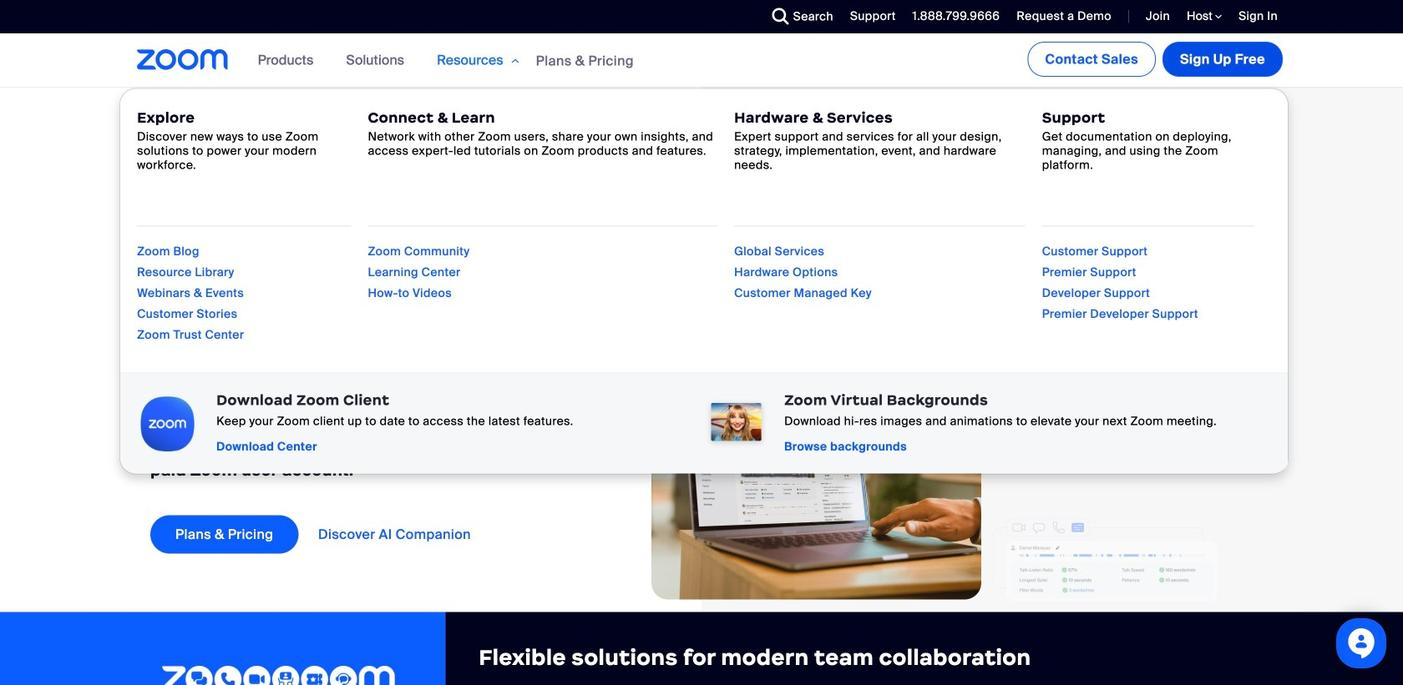 Task type: locate. For each thing, give the bounding box(es) containing it.
banner
[[117, 33, 1290, 475]]

download zoom client image
[[137, 393, 200, 455]]

meetings navigation
[[1025, 33, 1287, 80]]

zoom logo image
[[137, 49, 229, 70]]

product information navigation
[[120, 33, 1290, 475]]

main content
[[0, 33, 1403, 686]]

zoom virtual backgrounds image
[[705, 393, 768, 455]]



Task type: describe. For each thing, give the bounding box(es) containing it.
zoom unified communication platform image
[[162, 667, 395, 686]]

zoom interface icon image
[[993, 457, 1218, 540]]



Task type: vqa. For each thing, say whether or not it's contained in the screenshot.
Zoom Unified Communication Platform image
yes



